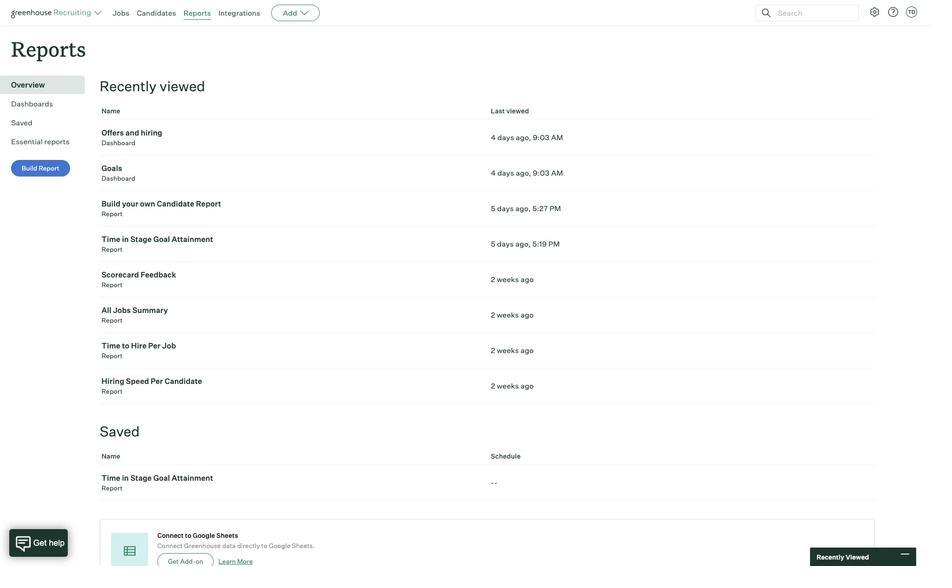 Task type: vqa. For each thing, say whether or not it's contained in the screenshot.
San Francisco link
no



Task type: locate. For each thing, give the bounding box(es) containing it.
build down essential on the top left of page
[[22, 164, 37, 172]]

viewed for last viewed
[[507, 107, 529, 115]]

td button
[[905, 5, 920, 19]]

pm right the "5:27"
[[550, 204, 561, 213]]

ago, down last viewed
[[516, 133, 531, 142]]

2 9:03 from the top
[[533, 169, 550, 178]]

days left 5:19
[[497, 240, 514, 249]]

dashboard down offers
[[102, 139, 136, 147]]

candidates link
[[137, 8, 176, 18]]

ago, left 5:19
[[516, 240, 531, 249]]

1 vertical spatial 4 days ago, 9:03 am
[[491, 169, 563, 178]]

stage
[[131, 235, 152, 244], [131, 474, 152, 483]]

1 vertical spatial jobs
[[113, 306, 131, 315]]

days
[[498, 133, 514, 142], [498, 169, 514, 178], [497, 204, 514, 213], [497, 240, 514, 249]]

0 horizontal spatial google
[[193, 532, 215, 540]]

2 name from the top
[[102, 453, 120, 461]]

4 days ago, 9:03 am
[[491, 133, 563, 142], [491, 169, 563, 178]]

0 vertical spatial to
[[122, 342, 130, 351]]

5 for 5 days ago, 5:19 pm
[[491, 240, 496, 249]]

hiring
[[102, 377, 124, 386]]

reports
[[184, 8, 211, 18], [11, 35, 86, 62]]

in
[[122, 235, 129, 244], [122, 474, 129, 483]]

0 vertical spatial time in stage goal attainment report
[[102, 235, 213, 254]]

4 days ago, 9:03 am for goals
[[491, 169, 563, 178]]

2 goal from the top
[[153, 474, 170, 483]]

0 horizontal spatial viewed
[[160, 78, 205, 95]]

report inside button
[[39, 164, 59, 172]]

dashboard
[[102, 139, 136, 147], [102, 175, 136, 182]]

2
[[491, 275, 495, 284], [491, 311, 495, 320], [491, 346, 495, 356], [491, 382, 495, 391]]

per
[[148, 342, 161, 351], [151, 377, 163, 386]]

1 horizontal spatial to
[[185, 532, 191, 540]]

1 horizontal spatial build
[[102, 200, 120, 209]]

to for connect
[[185, 532, 191, 540]]

3 ago from the top
[[521, 346, 534, 356]]

days left the "5:27"
[[497, 204, 514, 213]]

td button
[[907, 6, 918, 18]]

candidates
[[137, 8, 176, 18]]

0 vertical spatial goal
[[153, 235, 170, 244]]

4 ago from the top
[[521, 382, 534, 391]]

pm right 5:19
[[549, 240, 560, 249]]

1 vertical spatial 5
[[491, 240, 496, 249]]

1 vertical spatial saved
[[100, 423, 140, 440]]

integrations
[[219, 8, 260, 18]]

1 goal from the top
[[153, 235, 170, 244]]

1 vertical spatial attainment
[[172, 474, 213, 483]]

in for --
[[122, 474, 129, 483]]

jobs
[[113, 8, 129, 18], [113, 306, 131, 315]]

0 vertical spatial saved
[[11, 118, 32, 127]]

3 2 from the top
[[491, 346, 495, 356]]

1 vertical spatial name
[[102, 453, 120, 461]]

4 weeks from the top
[[497, 382, 519, 391]]

1 vertical spatial recently
[[817, 554, 845, 562]]

1 horizontal spatial reports
[[184, 8, 211, 18]]

google left sheets.
[[269, 542, 291, 550]]

reports right candidates link
[[184, 8, 211, 18]]

candidate inside hiring speed per candidate report
[[165, 377, 202, 386]]

per inside time to hire per job report
[[148, 342, 161, 351]]

0 vertical spatial reports
[[184, 8, 211, 18]]

schedule
[[491, 453, 521, 461]]

1 time in stage goal attainment report from the top
[[102, 235, 213, 254]]

per inside hiring speed per candidate report
[[151, 377, 163, 386]]

1 vertical spatial per
[[151, 377, 163, 386]]

ago,
[[516, 133, 531, 142], [516, 169, 531, 178], [516, 204, 531, 213], [516, 240, 531, 249]]

0 vertical spatial connect
[[157, 532, 184, 540]]

1 2 from the top
[[491, 275, 495, 284]]

last viewed
[[491, 107, 529, 115]]

2 am from the top
[[551, 169, 563, 178]]

0 horizontal spatial saved
[[11, 118, 32, 127]]

0 vertical spatial stage
[[131, 235, 152, 244]]

goal
[[153, 235, 170, 244], [153, 474, 170, 483]]

0 vertical spatial pm
[[550, 204, 561, 213]]

build left your
[[102, 200, 120, 209]]

sheets
[[217, 532, 238, 540]]

4
[[491, 133, 496, 142], [491, 169, 496, 178]]

2 2 from the top
[[491, 311, 495, 320]]

0 vertical spatial attainment
[[172, 235, 213, 244]]

1 vertical spatial viewed
[[507, 107, 529, 115]]

0 vertical spatial 4
[[491, 133, 496, 142]]

attainment
[[172, 235, 213, 244], [172, 474, 213, 483]]

am
[[551, 133, 563, 142], [551, 169, 563, 178]]

1 vertical spatial google
[[269, 542, 291, 550]]

all jobs summary report
[[102, 306, 168, 325]]

name
[[102, 107, 120, 115], [102, 453, 120, 461]]

to
[[122, 342, 130, 351], [185, 532, 191, 540], [261, 542, 268, 550]]

0 vertical spatial 5
[[491, 204, 496, 213]]

2 ago from the top
[[521, 311, 534, 320]]

1 vertical spatial time in stage goal attainment report
[[102, 474, 213, 493]]

stage for --
[[131, 474, 152, 483]]

5
[[491, 204, 496, 213], [491, 240, 496, 249]]

get add-on link
[[157, 554, 214, 567]]

0 horizontal spatial recently
[[100, 78, 157, 95]]

2 horizontal spatial to
[[261, 542, 268, 550]]

2 4 from the top
[[491, 169, 496, 178]]

1 5 from the top
[[491, 204, 496, 213]]

to right directly at the bottom left of the page
[[261, 542, 268, 550]]

1 vertical spatial dashboard
[[102, 175, 136, 182]]

ago for per
[[521, 346, 534, 356]]

1 vertical spatial am
[[551, 169, 563, 178]]

jobs link
[[113, 8, 129, 18]]

jobs left candidates link
[[113, 8, 129, 18]]

0 vertical spatial per
[[148, 342, 161, 351]]

9:03 for offers and hiring
[[533, 133, 550, 142]]

0 horizontal spatial reports
[[11, 35, 86, 62]]

2 2 weeks ago from the top
[[491, 311, 534, 320]]

0 vertical spatial jobs
[[113, 8, 129, 18]]

1 horizontal spatial recently
[[817, 554, 845, 562]]

essential reports
[[11, 137, 70, 146]]

1 9:03 from the top
[[533, 133, 550, 142]]

0 vertical spatial time
[[102, 235, 120, 244]]

attainment for -
[[172, 474, 213, 483]]

5:19
[[533, 240, 547, 249]]

1 vertical spatial in
[[122, 474, 129, 483]]

candidate down job
[[165, 377, 202, 386]]

directly
[[237, 542, 260, 550]]

2 weeks from the top
[[497, 311, 519, 320]]

icon google connector image
[[121, 544, 138, 560]]

build report
[[22, 164, 59, 172]]

viewed
[[846, 554, 869, 562]]

0 horizontal spatial build
[[22, 164, 37, 172]]

0 vertical spatial name
[[102, 107, 120, 115]]

1 4 from the top
[[491, 133, 496, 142]]

2 for per
[[491, 346, 495, 356]]

time to hire per job report
[[102, 342, 176, 360]]

learn more
[[219, 558, 253, 566]]

1 4 days ago, 9:03 am from the top
[[491, 133, 563, 142]]

build inside build report button
[[22, 164, 37, 172]]

ago, left the "5:27"
[[516, 204, 531, 213]]

reports down greenhouse recruiting image
[[11, 35, 86, 62]]

1 vertical spatial connect
[[157, 542, 183, 550]]

1 stage from the top
[[131, 235, 152, 244]]

2 5 from the top
[[491, 240, 496, 249]]

jobs right all
[[113, 306, 131, 315]]

hiring
[[141, 128, 162, 138]]

time inside time to hire per job report
[[102, 342, 120, 351]]

3 weeks from the top
[[497, 346, 519, 356]]

build inside the build your own candidate report report
[[102, 200, 120, 209]]

2 - from the left
[[495, 479, 498, 488]]

1 am from the top
[[551, 133, 563, 142]]

to inside time to hire per job report
[[122, 342, 130, 351]]

offers and hiring dashboard
[[102, 128, 162, 147]]

google up greenhouse
[[193, 532, 215, 540]]

ago, for goal
[[516, 240, 531, 249]]

in for 5 days ago, 5:19 pm
[[122, 235, 129, 244]]

jobs inside all jobs summary report
[[113, 306, 131, 315]]

weeks
[[497, 275, 519, 284], [497, 311, 519, 320], [497, 346, 519, 356], [497, 382, 519, 391]]

1 connect from the top
[[157, 532, 184, 540]]

to up greenhouse
[[185, 532, 191, 540]]

2 stage from the top
[[131, 474, 152, 483]]

1 vertical spatial build
[[102, 200, 120, 209]]

days up 5 days ago, 5:27 pm
[[498, 169, 514, 178]]

4 for offers and hiring
[[491, 133, 496, 142]]

0 vertical spatial 4 days ago, 9:03 am
[[491, 133, 563, 142]]

scorecard feedback report
[[102, 271, 176, 289]]

stage for 5 days ago, 5:19 pm
[[131, 235, 152, 244]]

per left job
[[148, 342, 161, 351]]

saved
[[11, 118, 32, 127], [100, 423, 140, 440]]

0 horizontal spatial to
[[122, 342, 130, 351]]

ago for candidate
[[521, 382, 534, 391]]

days down last viewed
[[498, 133, 514, 142]]

candidate inside the build your own candidate report report
[[157, 200, 194, 209]]

5 days ago, 5:19 pm
[[491, 240, 560, 249]]

days for dashboard
[[498, 133, 514, 142]]

job
[[162, 342, 176, 351]]

1 ago from the top
[[521, 275, 534, 284]]

viewed
[[160, 78, 205, 95], [507, 107, 529, 115]]

sheets.
[[292, 542, 315, 550]]

dashboard down the goals
[[102, 175, 136, 182]]

1 vertical spatial pm
[[549, 240, 560, 249]]

-
[[491, 479, 495, 488], [495, 479, 498, 488]]

per right speed
[[151, 377, 163, 386]]

1 vertical spatial goal
[[153, 474, 170, 483]]

time in stage goal attainment report for --
[[102, 474, 213, 493]]

2 vertical spatial to
[[261, 542, 268, 550]]

0 vertical spatial am
[[551, 133, 563, 142]]

build for report
[[22, 164, 37, 172]]

candidate for per
[[165, 377, 202, 386]]

4 2 from the top
[[491, 382, 495, 391]]

1 vertical spatial 4
[[491, 169, 496, 178]]

weeks for candidate
[[497, 382, 519, 391]]

1 attainment from the top
[[172, 235, 213, 244]]

4 2 weeks ago from the top
[[491, 382, 534, 391]]

overview
[[11, 80, 45, 90]]

1 vertical spatial to
[[185, 532, 191, 540]]

2 jobs from the top
[[113, 306, 131, 315]]

9:03
[[533, 133, 550, 142], [533, 169, 550, 178]]

2 weeks ago
[[491, 275, 534, 284], [491, 311, 534, 320], [491, 346, 534, 356], [491, 382, 534, 391]]

report
[[39, 164, 59, 172], [196, 200, 221, 209], [102, 210, 123, 218], [102, 246, 123, 254], [102, 281, 123, 289], [102, 317, 123, 325], [102, 352, 123, 360], [102, 388, 123, 396], [102, 485, 123, 493]]

to left "hire"
[[122, 342, 130, 351]]

5 for 5 days ago, 5:27 pm
[[491, 204, 496, 213]]

0 vertical spatial viewed
[[160, 78, 205, 95]]

0 vertical spatial 9:03
[[533, 133, 550, 142]]

1 vertical spatial candidate
[[165, 377, 202, 386]]

2 time from the top
[[102, 342, 120, 351]]

all
[[102, 306, 111, 315]]

2 for candidate
[[491, 382, 495, 391]]

candidate right the own
[[157, 200, 194, 209]]

time in stage goal attainment report
[[102, 235, 213, 254], [102, 474, 213, 493]]

1 vertical spatial time
[[102, 342, 120, 351]]

1 name from the top
[[102, 107, 120, 115]]

attainment for 5
[[172, 235, 213, 244]]

2 dashboard from the top
[[102, 175, 136, 182]]

1 dashboard from the top
[[102, 139, 136, 147]]

0 vertical spatial build
[[22, 164, 37, 172]]

configure image
[[870, 6, 881, 18]]

1 vertical spatial stage
[[131, 474, 152, 483]]

1 horizontal spatial google
[[269, 542, 291, 550]]

last
[[491, 107, 505, 115]]

0 vertical spatial candidate
[[157, 200, 194, 209]]

2 weeks ago for report
[[491, 311, 534, 320]]

2 time in stage goal attainment report from the top
[[102, 474, 213, 493]]

weeks for per
[[497, 346, 519, 356]]

4 days ago, 9:03 am up 5 days ago, 5:27 pm
[[491, 169, 563, 178]]

1 vertical spatial 9:03
[[533, 169, 550, 178]]

recently
[[100, 78, 157, 95], [817, 554, 845, 562]]

0 vertical spatial in
[[122, 235, 129, 244]]

time
[[102, 235, 120, 244], [102, 342, 120, 351], [102, 474, 120, 483]]

build report button
[[11, 160, 70, 177]]

3 2 weeks ago from the top
[[491, 346, 534, 356]]

2 4 days ago, 9:03 am from the top
[[491, 169, 563, 178]]

1 time from the top
[[102, 235, 120, 244]]

td
[[908, 9, 916, 15]]

google
[[193, 532, 215, 540], [269, 542, 291, 550]]

4 days ago, 9:03 am down last viewed
[[491, 133, 563, 142]]

0 vertical spatial dashboard
[[102, 139, 136, 147]]

ago
[[521, 275, 534, 284], [521, 311, 534, 320], [521, 346, 534, 356], [521, 382, 534, 391]]

2 attainment from the top
[[172, 474, 213, 483]]

build
[[22, 164, 37, 172], [102, 200, 120, 209]]

1 in from the top
[[122, 235, 129, 244]]

to for time
[[122, 342, 130, 351]]

report inside hiring speed per candidate report
[[102, 388, 123, 396]]

0 vertical spatial recently
[[100, 78, 157, 95]]

1 horizontal spatial viewed
[[507, 107, 529, 115]]

2 in from the top
[[122, 474, 129, 483]]

2 connect from the top
[[157, 542, 183, 550]]

connect
[[157, 532, 184, 540], [157, 542, 183, 550]]

candidate
[[157, 200, 194, 209], [165, 377, 202, 386]]

1 weeks from the top
[[497, 275, 519, 284]]

2 vertical spatial time
[[102, 474, 120, 483]]

goals dashboard
[[102, 164, 136, 182]]



Task type: describe. For each thing, give the bounding box(es) containing it.
2 weeks ago for candidate
[[491, 382, 534, 391]]

time for ago
[[102, 342, 120, 351]]

9:03 for goals
[[533, 169, 550, 178]]

build for your
[[102, 200, 120, 209]]

name for saved
[[102, 453, 120, 461]]

ago, for candidate
[[516, 204, 531, 213]]

5 days ago, 5:27 pm
[[491, 204, 561, 213]]

own
[[140, 200, 155, 209]]

offers
[[102, 128, 124, 138]]

and
[[126, 128, 139, 138]]

integrations link
[[219, 8, 260, 18]]

summary
[[133, 306, 168, 315]]

scorecard
[[102, 271, 139, 280]]

time for ago,
[[102, 235, 120, 244]]

days for candidate
[[497, 204, 514, 213]]

1 2 weeks ago from the top
[[491, 275, 534, 284]]

recently for recently viewed
[[100, 78, 157, 95]]

learn
[[219, 558, 236, 566]]

4 days ago, 9:03 am for offers and hiring
[[491, 133, 563, 142]]

saved inside saved link
[[11, 118, 32, 127]]

2 weeks ago for per
[[491, 346, 534, 356]]

time in stage goal attainment report for 5 days ago, 5:19 pm
[[102, 235, 213, 254]]

am for offers and hiring
[[551, 133, 563, 142]]

get
[[168, 558, 179, 566]]

Search text field
[[776, 6, 851, 20]]

feedback
[[141, 271, 176, 280]]

build your own candidate report report
[[102, 200, 221, 218]]

essential
[[11, 137, 43, 146]]

report inside all jobs summary report
[[102, 317, 123, 325]]

add
[[283, 8, 297, 18]]

add button
[[271, 5, 320, 21]]

dashboard inside offers and hiring dashboard
[[102, 139, 136, 147]]

learn more link
[[219, 558, 253, 566]]

report inside time to hire per job report
[[102, 352, 123, 360]]

saved link
[[11, 117, 81, 128]]

add-
[[180, 558, 196, 566]]

report inside scorecard feedback report
[[102, 281, 123, 289]]

hiring speed per candidate report
[[102, 377, 202, 396]]

viewed for recently viewed
[[160, 78, 205, 95]]

0 vertical spatial google
[[193, 532, 215, 540]]

1 jobs from the top
[[113, 8, 129, 18]]

2 for report
[[491, 311, 495, 320]]

overview link
[[11, 79, 81, 91]]

ago, for dashboard
[[516, 133, 531, 142]]

days for goal
[[497, 240, 514, 249]]

more
[[237, 558, 253, 566]]

reports link
[[184, 8, 211, 18]]

get add-on
[[168, 558, 203, 566]]

pm for 5 days ago, 5:27 pm
[[550, 204, 561, 213]]

goal for 5 days ago, 5:19 pm
[[153, 235, 170, 244]]

reports
[[44, 137, 70, 146]]

--
[[491, 479, 498, 488]]

greenhouse recruiting image
[[11, 7, 94, 18]]

dashboards link
[[11, 98, 81, 109]]

recently viewed
[[100, 78, 205, 95]]

4 for goals
[[491, 169, 496, 178]]

ago for report
[[521, 311, 534, 320]]

data
[[222, 542, 236, 550]]

greenhouse
[[184, 542, 221, 550]]

ago, up 5 days ago, 5:27 pm
[[516, 169, 531, 178]]

name for recently viewed
[[102, 107, 120, 115]]

1 horizontal spatial saved
[[100, 423, 140, 440]]

recently viewed
[[817, 554, 869, 562]]

am for goals
[[551, 169, 563, 178]]

on
[[196, 558, 203, 566]]

1 vertical spatial reports
[[11, 35, 86, 62]]

connect to google sheets connect greenhouse data directly to google sheets.
[[157, 532, 315, 550]]

weeks for report
[[497, 311, 519, 320]]

essential reports link
[[11, 136, 81, 147]]

goal for --
[[153, 474, 170, 483]]

dashboards
[[11, 99, 53, 109]]

hire
[[131, 342, 147, 351]]

goals
[[102, 164, 122, 173]]

pm for 5 days ago, 5:19 pm
[[549, 240, 560, 249]]

your
[[122, 200, 139, 209]]

3 time from the top
[[102, 474, 120, 483]]

speed
[[126, 377, 149, 386]]

1 - from the left
[[491, 479, 495, 488]]

recently for recently viewed
[[817, 554, 845, 562]]

5:27
[[533, 204, 548, 213]]

candidate for own
[[157, 200, 194, 209]]



